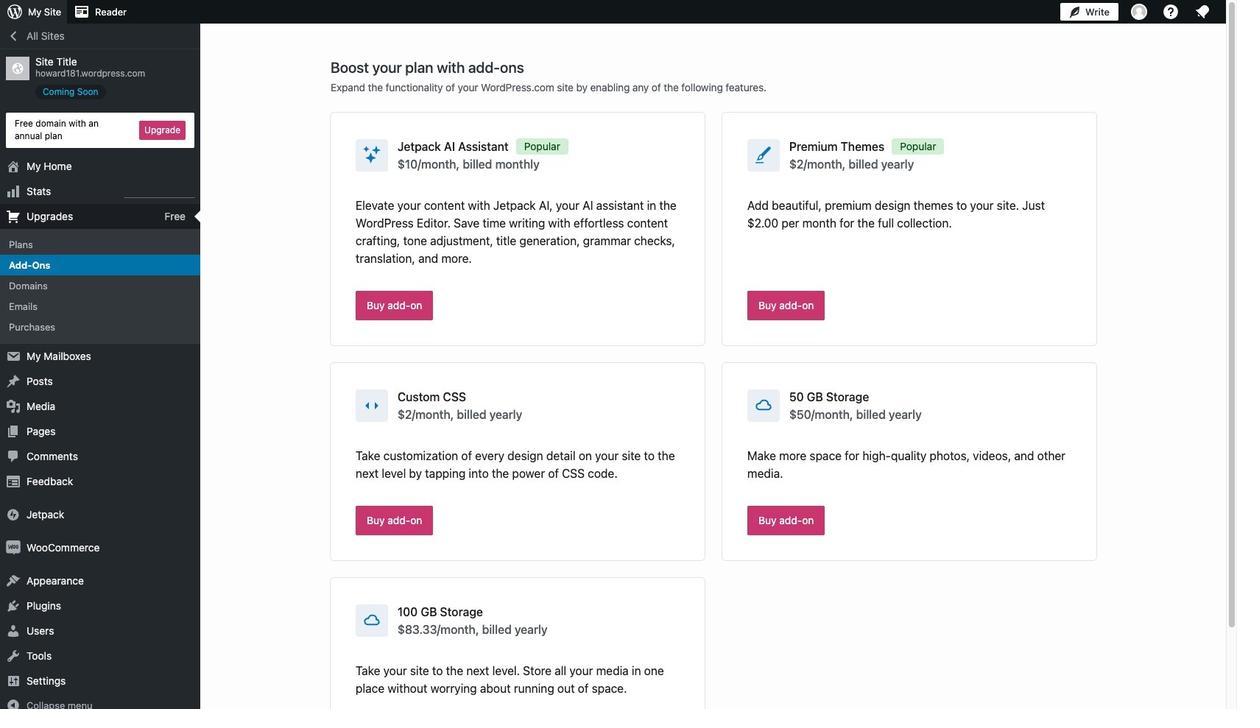 Task type: describe. For each thing, give the bounding box(es) containing it.
my profile image
[[1131, 4, 1148, 20]]



Task type: vqa. For each thing, say whether or not it's contained in the screenshot.
bottom img
yes



Task type: locate. For each thing, give the bounding box(es) containing it.
manage your notifications image
[[1194, 3, 1212, 21]]

2 img image from the top
[[6, 540, 21, 555]]

main content
[[331, 58, 1097, 709]]

1 vertical spatial img image
[[6, 540, 21, 555]]

highest hourly views 0 image
[[124, 188, 194, 198]]

help image
[[1162, 3, 1180, 21]]

img image
[[6, 507, 21, 522], [6, 540, 21, 555]]

1 img image from the top
[[6, 507, 21, 522]]

0 vertical spatial img image
[[6, 507, 21, 522]]



